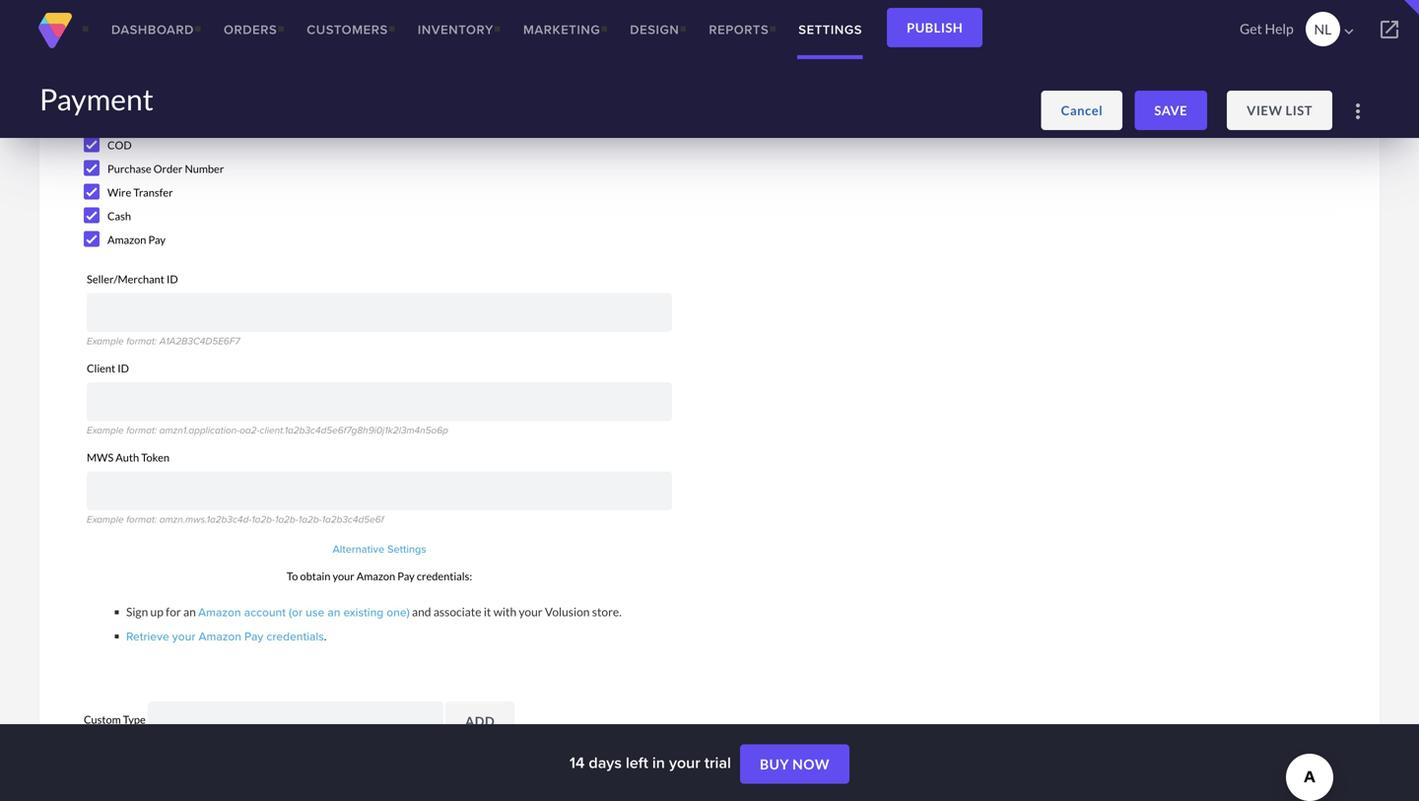 Task type: describe. For each thing, give the bounding box(es) containing it.
one)
[[387, 604, 410, 621]]

amazon right retrieve
[[199, 628, 242, 645]]

add
[[465, 714, 495, 729]]

for
[[166, 605, 181, 619]]

get
[[1240, 20, 1263, 37]]

client id
[[87, 362, 129, 375]]

cancel
[[1062, 103, 1104, 118]]

.
[[324, 629, 327, 643]]


[[1378, 18, 1402, 41]]

Custom Type text field
[[148, 702, 444, 741]]

format: for amzn1.application-
[[126, 423, 157, 437]]

view
[[1247, 103, 1283, 118]]

example format: a1a2b3c4d5e6f7
[[87, 334, 240, 348]]

add link
[[446, 702, 515, 741]]

reports
[[709, 20, 769, 39]]

cancel link
[[1042, 91, 1123, 130]]

help
[[1266, 20, 1294, 37]]

buy now link
[[740, 745, 850, 785]]

left
[[626, 751, 649, 775]]

associate
[[434, 605, 482, 619]]

dashboard
[[111, 20, 194, 39]]

account
[[244, 604, 286, 621]]

pay inside sign up for an amazon account (or use an existing one) and associate it with your volusion store. retrieve your amazon pay credentials .
[[245, 628, 264, 645]]

buy now
[[760, 756, 830, 773]]

now
[[793, 756, 830, 773]]

list
[[1286, 103, 1313, 118]]

amazon account (or use an existing one) link
[[198, 604, 410, 621]]

to
[[287, 570, 298, 583]]

client.1a2b3c4d5e6f7g8h9i0j1k2l3m4n5o6p
[[260, 423, 449, 437]]

1 1a2b- from the left
[[252, 512, 275, 527]]

nl 
[[1315, 21, 1359, 41]]

 link
[[1361, 0, 1420, 59]]

your right in
[[669, 751, 701, 775]]

more_vert
[[1347, 100, 1371, 123]]

alternative
[[333, 541, 385, 557]]

cod
[[107, 139, 132, 152]]

trial
[[705, 751, 731, 775]]

3 1a2b- from the left
[[299, 512, 322, 527]]

retrieve
[[126, 628, 169, 645]]

buy
[[760, 756, 790, 773]]

publish
[[907, 20, 964, 35]]

marketing
[[524, 20, 601, 39]]

obtain
[[300, 570, 331, 583]]

amazon down cash
[[107, 233, 146, 247]]

in
[[653, 751, 665, 775]]

1 horizontal spatial an
[[328, 604, 341, 621]]

amazon down 'alternative settings' link
[[357, 570, 396, 583]]

save link
[[1135, 91, 1208, 130]]

design
[[630, 20, 680, 39]]

credentials:
[[417, 570, 472, 583]]

example format: amzn1.application-oa2-client.1a2b3c4d5e6f7g8h9i0j1k2l3m4n5o6p
[[87, 423, 449, 437]]

0 horizontal spatial an
[[183, 605, 196, 619]]



Task type: locate. For each thing, give the bounding box(es) containing it.
custom type
[[84, 713, 146, 727]]


[[1341, 23, 1359, 41]]

it
[[484, 605, 491, 619]]

settings right the "reports"
[[799, 20, 863, 39]]

example down mws auth token
[[87, 512, 124, 527]]

wire transfer
[[107, 186, 173, 199]]

settings up to obtain your amazon pay credentials:
[[387, 541, 427, 557]]

order
[[154, 162, 183, 176]]

0 vertical spatial example
[[87, 334, 124, 348]]

(or
[[289, 604, 303, 621]]

days
[[589, 751, 622, 775]]

1 format: from the top
[[126, 334, 157, 348]]

view list link
[[1228, 91, 1333, 130]]

existing
[[344, 604, 384, 621]]

store.
[[592, 605, 622, 619]]

customers
[[307, 20, 388, 39]]

purchase
[[107, 162, 151, 176]]

mws auth token
[[87, 451, 170, 464]]

transfer
[[133, 186, 173, 199]]

0 vertical spatial format:
[[126, 334, 157, 348]]

1a2b3c4d5e6f
[[322, 512, 384, 527]]

format:
[[126, 334, 157, 348], [126, 423, 157, 437], [126, 512, 157, 527]]

retrieve your amazon pay credentials link
[[126, 628, 324, 645]]

with
[[494, 605, 517, 619]]

get help
[[1240, 20, 1294, 37]]

publish button
[[887, 8, 983, 47]]

amzn1.application-
[[159, 423, 240, 437]]

format: for amzn.mws.1a2b3c4d-
[[126, 512, 157, 527]]

payment
[[39, 81, 154, 117]]

oa2-
[[240, 423, 260, 437]]

save
[[1155, 103, 1188, 118]]

1 vertical spatial format:
[[126, 423, 157, 437]]

format: for a1a2b3c4d5e6f7
[[126, 334, 157, 348]]

an right the use
[[328, 604, 341, 621]]

custom
[[84, 713, 121, 727]]

pay up one)
[[398, 570, 415, 583]]

amazon
[[107, 233, 146, 247], [357, 570, 396, 583], [198, 604, 241, 621], [199, 628, 242, 645]]

amazon pay
[[107, 233, 166, 247]]

volusion
[[545, 605, 590, 619]]

your right obtain
[[333, 570, 355, 583]]

alternative settings
[[333, 541, 427, 557]]

example for example format: a1a2b3c4d5e6f7
[[87, 334, 124, 348]]

amazon up retrieve your amazon pay credentials link
[[198, 604, 241, 621]]

an right the for
[[183, 605, 196, 619]]

0 horizontal spatial settings
[[387, 541, 427, 557]]

your
[[333, 570, 355, 583], [519, 605, 543, 619], [172, 628, 196, 645], [669, 751, 701, 775]]

and
[[412, 605, 431, 619]]

2 1a2b- from the left
[[275, 512, 299, 527]]

alternative settings link
[[333, 541, 427, 557]]

nl
[[1315, 21, 1332, 37]]

3 example from the top
[[87, 512, 124, 527]]

a1a2b3c4d5e6f7
[[159, 334, 240, 348]]

1a2b- up obtain
[[299, 512, 322, 527]]

1a2b- down example format: amzn1.application-oa2-client.1a2b3c4d5e6f7g8h9i0j1k2l3m4n5o6p
[[252, 512, 275, 527]]

1a2b-
[[252, 512, 275, 527], [275, 512, 299, 527], [299, 512, 322, 527]]

seller/merchant id
[[87, 273, 180, 286]]

credentials
[[267, 628, 324, 645]]

an
[[328, 604, 341, 621], [183, 605, 196, 619]]

2 example from the top
[[87, 423, 124, 437]]

purchase order number
[[107, 162, 224, 176]]

your right with
[[519, 605, 543, 619]]

14
[[570, 751, 585, 775]]

3 format: from the top
[[126, 512, 157, 527]]

1 vertical spatial settings
[[387, 541, 427, 557]]

sign
[[126, 605, 148, 619]]

1 example from the top
[[87, 334, 124, 348]]

example up client id
[[87, 334, 124, 348]]

None text field
[[87, 472, 672, 511]]

view list
[[1247, 103, 1313, 118]]

sign up for an amazon account (or use an existing one) and associate it with your volusion store. retrieve your amazon pay credentials .
[[126, 604, 622, 645]]

format: down mws auth token
[[126, 512, 157, 527]]

14 days left in your trial
[[570, 751, 736, 775]]

1 horizontal spatial settings
[[799, 20, 863, 39]]

cash
[[107, 210, 131, 223]]

0 horizontal spatial pay
[[148, 233, 166, 247]]

pay down account
[[245, 628, 264, 645]]

example
[[87, 334, 124, 348], [87, 423, 124, 437], [87, 512, 124, 527]]

amzn.mws.1a2b3c4d-
[[159, 512, 252, 527]]

type
[[123, 713, 146, 727]]

2 vertical spatial example
[[87, 512, 124, 527]]

example for example format: amzn.mws.1a2b3c4d-1a2b-1a2b-1a2b-1a2b3c4d5e6f
[[87, 512, 124, 527]]

2 vertical spatial pay
[[245, 628, 264, 645]]

0 vertical spatial settings
[[799, 20, 863, 39]]

orders
[[224, 20, 277, 39]]

up
[[150, 605, 164, 619]]

use
[[306, 604, 325, 621]]

number
[[185, 162, 224, 176]]

1 vertical spatial pay
[[398, 570, 415, 583]]

settings
[[799, 20, 863, 39], [387, 541, 427, 557]]

None text field
[[87, 293, 672, 332], [87, 383, 672, 422], [87, 293, 672, 332], [87, 383, 672, 422]]

2 format: from the top
[[126, 423, 157, 437]]

your down the for
[[172, 628, 196, 645]]

format: up client id
[[126, 334, 157, 348]]

dashboard link
[[97, 0, 209, 59]]

1a2b- up to
[[275, 512, 299, 527]]

pay
[[148, 233, 166, 247], [398, 570, 415, 583], [245, 628, 264, 645]]

2 horizontal spatial pay
[[398, 570, 415, 583]]

example for example format: amzn1.application-oa2-client.1a2b3c4d5e6f7g8h9i0j1k2l3m4n5o6p
[[87, 423, 124, 437]]

format: up mws auth token
[[126, 423, 157, 437]]

0 vertical spatial pay
[[148, 233, 166, 247]]

example up mws auth token
[[87, 423, 124, 437]]

inventory
[[418, 20, 494, 39]]

wire
[[107, 186, 131, 199]]

1 horizontal spatial pay
[[245, 628, 264, 645]]

1 vertical spatial example
[[87, 423, 124, 437]]

to obtain your amazon pay credentials:
[[287, 570, 472, 583]]

example format: amzn.mws.1a2b3c4d-1a2b-1a2b-1a2b-1a2b3c4d5e6f
[[87, 512, 384, 527]]

more_vert button
[[1343, 96, 1375, 127]]

pay up seller/merchant id
[[148, 233, 166, 247]]

2 vertical spatial format:
[[126, 512, 157, 527]]



Task type: vqa. For each thing, say whether or not it's contained in the screenshot.
amzn.mws.1a2b3c4d-'s format:
yes



